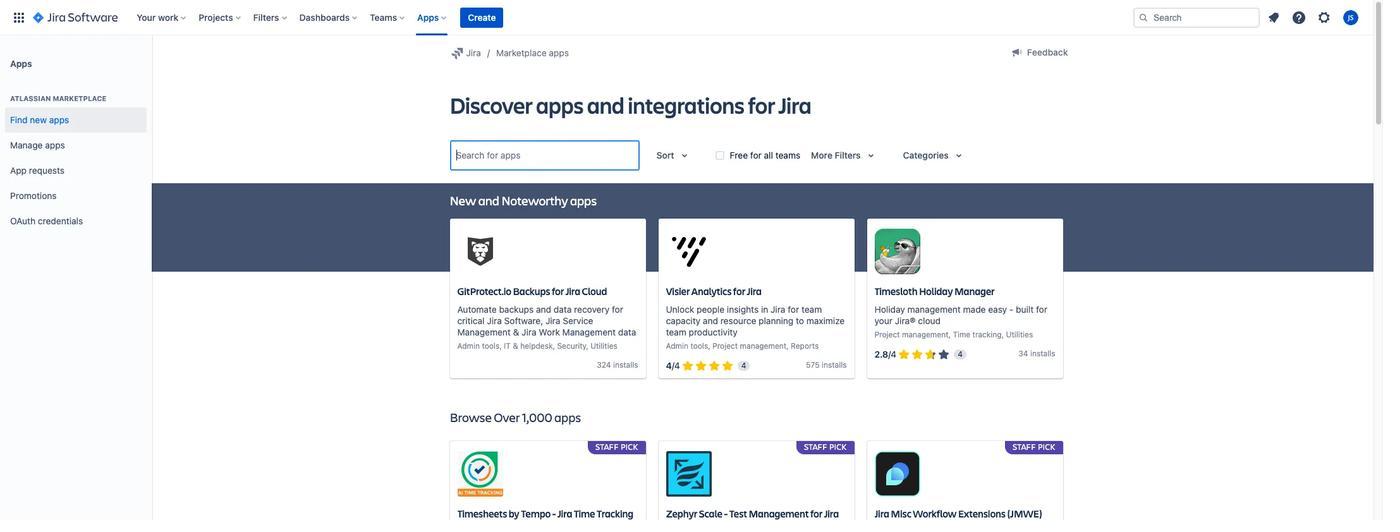 Task type: vqa. For each thing, say whether or not it's contained in the screenshot.
Admin within Unlock People Insights In Jira For Team Capacity And Resource Planning To Maximize Team Productivity Admin Tools , Project Management , Reports
yes



Task type: locate. For each thing, give the bounding box(es) containing it.
in
[[761, 304, 769, 315]]

holiday up cloud
[[920, 285, 953, 298]]

zephyr scale - test management for jira link
[[659, 441, 855, 520]]

1 admin from the left
[[458, 341, 480, 351]]

install right 34
[[1031, 349, 1052, 358]]

1 horizontal spatial data
[[618, 327, 636, 338]]

2 tools from the left
[[691, 341, 708, 351]]

holiday inside the 'holiday management made easy - built for your jira® cloud project management , time tracking , utilities'
[[875, 304, 906, 315]]

1 horizontal spatial /
[[889, 349, 891, 360]]

2 horizontal spatial pick
[[1038, 441, 1056, 453]]

management right test
[[749, 507, 809, 520]]

holiday management made easy - built for your jira® cloud project management , time tracking , utilities
[[875, 304, 1048, 340]]

tools inside unlock people insights in jira for team capacity and resource planning to maximize team productivity admin tools , project management , reports
[[691, 341, 708, 351]]

management down cloud
[[902, 330, 949, 340]]

work
[[539, 327, 560, 338]]

project down productivity at the bottom
[[713, 341, 738, 351]]

automate
[[458, 304, 497, 315]]

- left test
[[724, 507, 728, 520]]

tools down productivity at the bottom
[[691, 341, 708, 351]]

s right 34
[[1052, 349, 1056, 358]]

Search for apps field
[[453, 144, 637, 167]]

tempo
[[521, 507, 551, 520]]

0 horizontal spatial holiday
[[875, 304, 906, 315]]

2 staff from the left
[[805, 441, 828, 453]]

- right 'tempo'
[[553, 507, 556, 520]]

projects button
[[195, 7, 246, 28]]

apps right teams dropdown button
[[418, 12, 439, 22]]

, left tracking
[[949, 330, 951, 340]]

1 horizontal spatial admin
[[666, 341, 689, 351]]

0 vertical spatial project
[[875, 330, 900, 340]]

team up to
[[802, 304, 822, 315]]

apps button
[[414, 7, 452, 28]]

0 horizontal spatial pick
[[621, 441, 638, 453]]

jira misc workflow extensions (jmwe) image
[[875, 451, 921, 497]]

/ for visier analytics for jira
[[672, 361, 675, 371]]

1 horizontal spatial pick
[[830, 441, 847, 453]]

1 vertical spatial utilities
[[591, 341, 618, 351]]

utilities inside automate backups and data recovery for critical jira software, jira service management & jira work management data admin tools , it & helpdesk , security , utilities
[[591, 341, 618, 351]]

productivity
[[689, 327, 738, 338]]

0 vertical spatial marketplace
[[496, 47, 547, 58]]

1 horizontal spatial holiday
[[920, 285, 953, 298]]

unlock
[[666, 304, 695, 315]]

filters right projects popup button
[[253, 12, 279, 22]]

categories
[[903, 150, 949, 161]]

for inside zephyr scale - test management for jira link
[[811, 507, 823, 520]]

search image
[[1139, 12, 1149, 22]]

jira inside unlock people insights in jira for team capacity and resource planning to maximize team productivity admin tools , project management , reports
[[771, 304, 786, 315]]

2 horizontal spatial management
[[749, 507, 809, 520]]

1 staff from the left
[[596, 441, 619, 453]]

insights
[[727, 304, 759, 315]]

test
[[730, 507, 748, 520]]

resource
[[721, 315, 757, 326]]

4
[[891, 349, 897, 360], [958, 350, 963, 359], [666, 361, 672, 371], [675, 361, 680, 371], [742, 361, 747, 371]]

0 vertical spatial management
[[908, 304, 961, 315]]

, down easy
[[1002, 330, 1004, 340]]

filters inside dropdown button
[[253, 12, 279, 22]]

utilities
[[1007, 330, 1034, 340], [591, 341, 618, 351]]

s for timesloth holiday manager
[[1052, 349, 1056, 358]]

1 horizontal spatial marketplace
[[496, 47, 547, 58]]

management down critical
[[458, 327, 511, 338]]

3 pick from the left
[[1038, 441, 1056, 453]]

& down software,
[[513, 327, 520, 338]]

timesloth holiday manager
[[875, 285, 995, 298]]

settings image
[[1317, 10, 1333, 25]]

1 vertical spatial marketplace
[[53, 94, 106, 102]]

helpdesk
[[521, 341, 553, 351]]

data up 324 install s
[[618, 327, 636, 338]]

1 horizontal spatial install
[[822, 360, 843, 370]]

0 horizontal spatial data
[[554, 304, 572, 315]]

utilities up 34
[[1007, 330, 1034, 340]]

management
[[458, 327, 511, 338], [563, 327, 616, 338], [749, 507, 809, 520]]

primary element
[[8, 0, 1134, 35]]

1 vertical spatial team
[[666, 327, 687, 338]]

appswitcher icon image
[[11, 10, 27, 25]]

install right 575
[[822, 360, 843, 370]]

apps right 1,000
[[555, 409, 581, 426]]

gitprotect.io
[[458, 285, 512, 298]]

2 horizontal spatial staff pick
[[1013, 441, 1056, 453]]

for inside automate backups and data recovery for critical jira software, jira service management & jira work management data admin tools , it & helpdesk , security , utilities
[[612, 304, 624, 315]]

staff for for
[[805, 441, 828, 453]]

team down capacity
[[666, 327, 687, 338]]

for
[[748, 90, 775, 120], [751, 150, 762, 160], [552, 285, 564, 298], [734, 285, 746, 298], [612, 304, 624, 315], [788, 304, 800, 315], [1037, 304, 1048, 315], [811, 507, 823, 520]]

admin
[[458, 341, 480, 351], [666, 341, 689, 351]]

1 horizontal spatial filters
[[835, 150, 861, 161]]

timesheets by tempo - jira time tracking image
[[458, 451, 503, 497]]

holiday up "your"
[[875, 304, 906, 315]]

project
[[875, 330, 900, 340], [713, 341, 738, 351]]

3 staff from the left
[[1013, 441, 1036, 453]]

staff for time
[[596, 441, 619, 453]]

integrations
[[628, 90, 745, 120]]

1 horizontal spatial team
[[802, 304, 822, 315]]

0 horizontal spatial staff
[[596, 441, 619, 453]]

marketplace down create button
[[496, 47, 547, 58]]

s right 575
[[843, 360, 847, 370]]

- inside the 'holiday management made easy - built for your jira® cloud project management , time tracking , utilities'
[[1010, 304, 1014, 315]]

easy
[[989, 304, 1008, 315]]

banner containing your work
[[0, 0, 1374, 35]]

1 horizontal spatial apps
[[418, 12, 439, 22]]

0 vertical spatial &
[[513, 327, 520, 338]]

gitprotect.io backups for jira cloud image
[[458, 229, 503, 274]]

install for timesloth holiday manager
[[1031, 349, 1052, 358]]

for inside the 'holiday management made easy - built for your jira® cloud project management , time tracking , utilities'
[[1037, 304, 1048, 315]]

1 staff pick from the left
[[596, 441, 638, 453]]

1 & from the top
[[513, 327, 520, 338]]

0 vertical spatial utilities
[[1007, 330, 1034, 340]]

/ for timesloth holiday manager
[[889, 349, 891, 360]]

& right it on the bottom left of page
[[513, 341, 518, 351]]

- left built
[[1010, 304, 1014, 315]]

0 horizontal spatial project
[[713, 341, 738, 351]]

atlassian marketplace
[[10, 94, 106, 102]]

cloud
[[919, 315, 941, 326]]

1 horizontal spatial utilities
[[1007, 330, 1034, 340]]

install right 324
[[613, 360, 634, 370]]

management
[[908, 304, 961, 315], [902, 330, 949, 340], [740, 341, 787, 351]]

maximize
[[807, 315, 845, 326]]

2.8 / 4
[[875, 349, 897, 360]]

and inside unlock people insights in jira for team capacity and resource planning to maximize team productivity admin tools , project management , reports
[[703, 315, 718, 326]]

,
[[949, 330, 951, 340], [1002, 330, 1004, 340], [500, 341, 502, 351], [553, 341, 555, 351], [586, 341, 589, 351], [708, 341, 711, 351], [787, 341, 789, 351]]

browse over 1,000 apps
[[450, 409, 581, 426]]

context icon image
[[450, 46, 465, 61], [450, 46, 465, 61]]

filters right more
[[835, 150, 861, 161]]

1 horizontal spatial project
[[875, 330, 900, 340]]

service
[[563, 315, 593, 326]]

0 vertical spatial time
[[953, 330, 971, 340]]

team
[[802, 304, 822, 315], [666, 327, 687, 338]]

0 horizontal spatial team
[[666, 327, 687, 338]]

more filters
[[812, 150, 861, 161]]

2 horizontal spatial -
[[1010, 304, 1014, 315]]

app
[[10, 165, 27, 176]]

admin inside unlock people insights in jira for team capacity and resource planning to maximize team productivity admin tools , project management , reports
[[666, 341, 689, 351]]

1 horizontal spatial staff
[[805, 441, 828, 453]]

0 vertical spatial data
[[554, 304, 572, 315]]

, left it on the bottom left of page
[[500, 341, 502, 351]]

1 vertical spatial time
[[574, 507, 595, 520]]

0 horizontal spatial admin
[[458, 341, 480, 351]]

app requests link
[[5, 158, 147, 183]]

1 horizontal spatial management
[[563, 327, 616, 338]]

2 admin from the left
[[666, 341, 689, 351]]

banner
[[0, 0, 1374, 35]]

time inside the 'holiday management made easy - built for your jira® cloud project management , time tracking , utilities'
[[953, 330, 971, 340]]

, down service
[[586, 341, 589, 351]]

2 pick from the left
[[830, 441, 847, 453]]

marketplace up find new apps link
[[53, 94, 106, 102]]

marketplace inside 'group'
[[53, 94, 106, 102]]

project down "your"
[[875, 330, 900, 340]]

1,000
[[522, 409, 553, 426]]

holiday
[[920, 285, 953, 298], [875, 304, 906, 315]]

1 vertical spatial project
[[713, 341, 738, 351]]

0 horizontal spatial staff pick
[[596, 441, 638, 453]]

jira misc workflow extensions (jmwe)
[[875, 507, 1043, 520]]

apps up atlassian
[[10, 58, 32, 69]]

management down planning
[[740, 341, 787, 351]]

jira software image
[[33, 10, 118, 25], [33, 10, 118, 25]]

atlassian marketplace group
[[5, 81, 147, 238]]

install
[[1031, 349, 1052, 358], [613, 360, 634, 370], [822, 360, 843, 370]]

timesheets by tempo - jira time tracking link
[[450, 441, 646, 520]]

0 horizontal spatial apps
[[10, 58, 32, 69]]

sidebar navigation image
[[138, 51, 166, 76]]

s right 324
[[634, 360, 638, 370]]

&
[[513, 327, 520, 338], [513, 341, 518, 351]]

0 horizontal spatial utilities
[[591, 341, 618, 351]]

2 horizontal spatial s
[[1052, 349, 1056, 358]]

1 horizontal spatial tools
[[691, 341, 708, 351]]

0 vertical spatial apps
[[418, 12, 439, 22]]

admin down critical
[[458, 341, 480, 351]]

0 vertical spatial filters
[[253, 12, 279, 22]]

management up cloud
[[908, 304, 961, 315]]

575
[[806, 360, 820, 370]]

utilities up 324
[[591, 341, 618, 351]]

staff
[[596, 441, 619, 453], [805, 441, 828, 453], [1013, 441, 1036, 453]]

apps up requests
[[45, 140, 65, 150]]

2 horizontal spatial install
[[1031, 349, 1052, 358]]

2 horizontal spatial staff
[[1013, 441, 1036, 453]]

0 horizontal spatial management
[[458, 327, 511, 338]]

0 vertical spatial /
[[889, 349, 891, 360]]

1 vertical spatial /
[[672, 361, 675, 371]]

2 vertical spatial management
[[740, 341, 787, 351]]

jira misc workflow extensions (jmwe) link
[[867, 441, 1063, 520]]

2 staff pick from the left
[[805, 441, 847, 453]]

teams
[[370, 12, 397, 22]]

0 horizontal spatial s
[[634, 360, 638, 370]]

find new apps
[[10, 114, 69, 125]]

1 horizontal spatial s
[[843, 360, 847, 370]]

0 horizontal spatial tools
[[482, 341, 500, 351]]

create
[[468, 12, 496, 22]]

critical
[[458, 315, 485, 326]]

time
[[953, 330, 971, 340], [574, 507, 595, 520]]

tools left it on the bottom left of page
[[482, 341, 500, 351]]

data up service
[[554, 304, 572, 315]]

1 vertical spatial holiday
[[875, 304, 906, 315]]

admin up 4 / 4
[[666, 341, 689, 351]]

0 horizontal spatial marketplace
[[53, 94, 106, 102]]

/ down capacity
[[672, 361, 675, 371]]

, left reports
[[787, 341, 789, 351]]

management down service
[[563, 327, 616, 338]]

/ down "your"
[[889, 349, 891, 360]]

1 vertical spatial data
[[618, 327, 636, 338]]

1 vertical spatial &
[[513, 341, 518, 351]]

project inside unlock people insights in jira for team capacity and resource planning to maximize team productivity admin tools , project management , reports
[[713, 341, 738, 351]]

1 tools from the left
[[482, 341, 500, 351]]

1 horizontal spatial staff pick
[[805, 441, 847, 453]]

0 horizontal spatial filters
[[253, 12, 279, 22]]

your profile and settings image
[[1344, 10, 1359, 25]]

1 horizontal spatial time
[[953, 330, 971, 340]]

1 pick from the left
[[621, 441, 638, 453]]

timesloth holiday manager image
[[875, 229, 921, 274]]

it
[[504, 341, 511, 351]]

0 horizontal spatial /
[[672, 361, 675, 371]]

pick
[[621, 441, 638, 453], [830, 441, 847, 453], [1038, 441, 1056, 453]]

0 horizontal spatial -
[[553, 507, 556, 520]]

management inside unlock people insights in jira for team capacity and resource planning to maximize team productivity admin tools , project management , reports
[[740, 341, 787, 351]]

discover apps and integrations for jira
[[450, 90, 812, 120]]

backups
[[513, 285, 550, 298]]

0 vertical spatial holiday
[[920, 285, 953, 298]]

staff pick
[[596, 441, 638, 453], [805, 441, 847, 453], [1013, 441, 1056, 453]]

324 install s
[[597, 360, 638, 370]]

data
[[554, 304, 572, 315], [618, 327, 636, 338]]



Task type: describe. For each thing, give the bounding box(es) containing it.
visier
[[666, 285, 690, 298]]

1 horizontal spatial -
[[724, 507, 728, 520]]

automate backups and data recovery for critical jira software, jira service management & jira work management data admin tools , it & helpdesk , security , utilities
[[458, 304, 636, 351]]

by
[[509, 507, 520, 520]]

new and noteworthy apps
[[450, 192, 597, 209]]

1 vertical spatial management
[[902, 330, 949, 340]]

apps right new
[[49, 114, 69, 125]]

staff pick for tracking
[[596, 441, 638, 453]]

apps down primary element
[[549, 47, 569, 58]]

zephyr scale - test management for jira image
[[666, 451, 712, 497]]

sort
[[657, 150, 675, 161]]

zephyr scale - test management for jira
[[666, 507, 839, 520]]

4 / 4
[[666, 361, 680, 371]]

your
[[137, 12, 156, 22]]

planning
[[759, 315, 794, 326]]

help image
[[1292, 10, 1307, 25]]

2 & from the top
[[513, 341, 518, 351]]

your
[[875, 315, 893, 326]]

, down productivity at the bottom
[[708, 341, 711, 351]]

apps right noteworthy
[[570, 192, 597, 209]]

0 horizontal spatial install
[[613, 360, 634, 370]]

your work button
[[133, 7, 191, 28]]

find new apps link
[[5, 108, 147, 133]]

over
[[494, 409, 520, 426]]

more
[[812, 150, 833, 161]]

Search field
[[1134, 7, 1260, 28]]

apps inside popup button
[[418, 12, 439, 22]]

free for all teams
[[730, 150, 801, 160]]

apps up search for apps field
[[536, 90, 584, 120]]

to
[[796, 315, 804, 326]]

tools inside automate backups and data recovery for critical jira software, jira service management & jira work management data admin tools , it & helpdesk , security , utilities
[[482, 341, 500, 351]]

work
[[158, 12, 178, 22]]

oauth credentials link
[[5, 209, 147, 234]]

jira link
[[450, 46, 481, 61]]

scale
[[699, 507, 723, 520]]

capacity
[[666, 315, 701, 326]]

workflow
[[913, 507, 957, 520]]

pick for jira
[[830, 441, 847, 453]]

tracking
[[973, 330, 1002, 340]]

staff pick for jira
[[805, 441, 847, 453]]

feedback
[[1028, 47, 1069, 58]]

visier analytics for jira image
[[666, 229, 712, 274]]

(jmwe)
[[1008, 507, 1043, 520]]

atlassian
[[10, 94, 51, 102]]

324
[[597, 360, 611, 370]]

oauth
[[10, 215, 36, 226]]

misc
[[891, 507, 912, 520]]

new
[[450, 192, 477, 209]]

manager
[[955, 285, 995, 298]]

tracking
[[597, 507, 634, 520]]

people
[[697, 304, 725, 315]]

promotions link
[[5, 183, 147, 209]]

requests
[[29, 165, 65, 176]]

jira®
[[895, 315, 916, 326]]

for inside unlock people insights in jira for team capacity and resource planning to maximize team productivity admin tools , project management , reports
[[788, 304, 800, 315]]

projects
[[199, 12, 233, 22]]

reports
[[791, 341, 819, 351]]

made
[[964, 304, 986, 315]]

free
[[730, 150, 748, 160]]

analytics
[[692, 285, 732, 298]]

find
[[10, 114, 28, 125]]

marketplace apps link
[[496, 46, 569, 61]]

teams
[[776, 150, 801, 160]]

filters button
[[250, 7, 292, 28]]

manage apps
[[10, 140, 65, 150]]

s for visier analytics for jira
[[843, 360, 847, 370]]

zephyr
[[666, 507, 698, 520]]

recovery
[[574, 304, 610, 315]]

and inside automate backups and data recovery for critical jira software, jira service management & jira work management data admin tools , it & helpdesk , security , utilities
[[536, 304, 552, 315]]

manage
[[10, 140, 43, 150]]

gitprotect.io backups for jira cloud
[[458, 285, 607, 298]]

34
[[1019, 349, 1029, 358]]

security
[[557, 341, 586, 351]]

visier analytics for jira
[[666, 285, 762, 298]]

your work
[[137, 12, 178, 22]]

pick for tracking
[[621, 441, 638, 453]]

, down work at the left of the page
[[553, 341, 555, 351]]

extensions
[[959, 507, 1006, 520]]

admin inside automate backups and data recovery for critical jira software, jira service management & jira work management data admin tools , it & helpdesk , security , utilities
[[458, 341, 480, 351]]

software,
[[504, 315, 543, 326]]

install for visier analytics for jira
[[822, 360, 843, 370]]

manage apps link
[[5, 133, 147, 158]]

all
[[764, 150, 773, 160]]

built
[[1016, 304, 1034, 315]]

0 vertical spatial team
[[802, 304, 822, 315]]

timesheets
[[458, 507, 507, 520]]

unlock people insights in jira for team capacity and resource planning to maximize team productivity admin tools , project management , reports
[[666, 304, 845, 351]]

project inside the 'holiday management made easy - built for your jira® cloud project management , time tracking , utilities'
[[875, 330, 900, 340]]

backups
[[499, 304, 534, 315]]

notifications image
[[1267, 10, 1282, 25]]

3 staff pick from the left
[[1013, 441, 1056, 453]]

dashboards button
[[296, 7, 362, 28]]

marketplace apps
[[496, 47, 569, 58]]

credentials
[[38, 215, 83, 226]]

1 vertical spatial apps
[[10, 58, 32, 69]]

timesloth
[[875, 285, 918, 298]]

utilities inside the 'holiday management made easy - built for your jira® cloud project management , time tracking , utilities'
[[1007, 330, 1034, 340]]

2.8
[[875, 349, 889, 360]]

1 vertical spatial filters
[[835, 150, 861, 161]]

0 horizontal spatial time
[[574, 507, 595, 520]]

noteworthy
[[502, 192, 568, 209]]

dashboards
[[300, 12, 350, 22]]

oauth credentials
[[10, 215, 83, 226]]

cloud
[[582, 285, 607, 298]]



